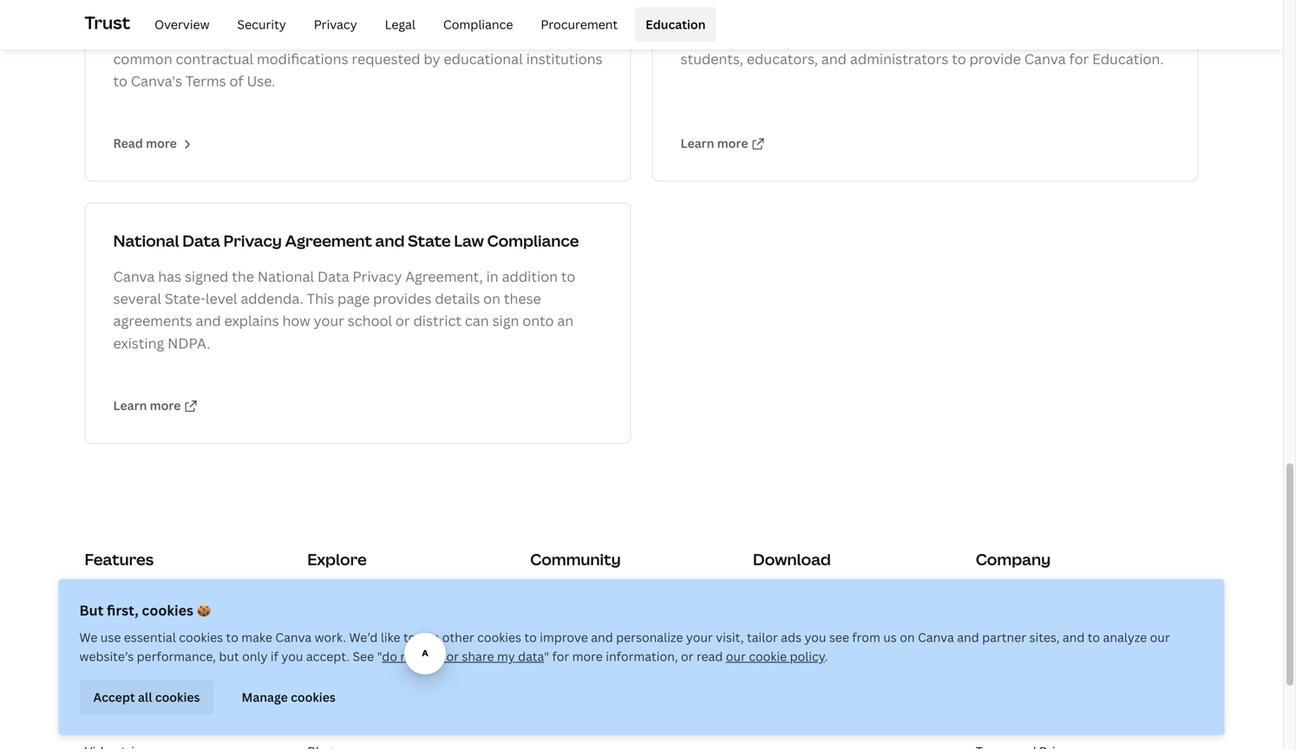 Task type: locate. For each thing, give the bounding box(es) containing it.
1 vertical spatial data
[[518, 648, 544, 665]]

1 horizontal spatial learn more
[[681, 135, 748, 152]]

data up "signed"
[[182, 230, 220, 252]]

privacy up school
[[353, 267, 402, 286]]

work.
[[315, 629, 346, 646]]

and down limited
[[821, 49, 847, 68]]

state
[[408, 230, 451, 252]]

photos for add frames to photos
[[170, 664, 212, 681]]

details
[[435, 289, 480, 308]]

image enhancer link
[[85, 638, 178, 655]]

use up sell
[[419, 629, 439, 646]]

national up addenda.
[[258, 267, 314, 286]]

" down "improve"
[[544, 648, 549, 665]]

use.
[[247, 72, 275, 90]]

administrators
[[850, 49, 949, 68]]

learn more link down existing
[[113, 397, 198, 414]]

learn more down the "students,"
[[681, 135, 748, 152]]

0 horizontal spatial your
[[314, 312, 344, 330]]

1 horizontal spatial for
[[1069, 49, 1089, 68]]

you up policy
[[805, 629, 826, 646]]

learn for this page provides the limited number of data elements collected from students, educators, and administrators to provide canva for education.
[[681, 135, 714, 152]]

learn more down existing
[[113, 397, 181, 414]]

data down agreement
[[318, 267, 349, 286]]

wheel
[[343, 691, 377, 707]]

and inside this page provides the limited number of data elements collected from students, educators, and administrators to provide canva for education.
[[821, 49, 847, 68]]

privacy inside the privacy link
[[314, 16, 357, 32]]

essential
[[124, 629, 176, 646]]

on down in
[[483, 289, 501, 308]]

and down the level
[[196, 312, 221, 330]]

1 vertical spatial your
[[686, 629, 713, 646]]

0 vertical spatial learn more link
[[681, 135, 765, 152]]

1 horizontal spatial provides
[[747, 27, 805, 46]]

mac link
[[753, 664, 777, 681]]

of inside these terms apply to schools and districts, and address the most common contractual modifications requested by educational institutions to canva's terms of use.
[[229, 72, 243, 90]]

1 horizontal spatial on
[[900, 629, 915, 646]]

improve
[[540, 629, 588, 646]]

1 horizontal spatial you
[[805, 629, 826, 646]]

this up the "students,"
[[681, 27, 708, 46]]

privacy up "signed"
[[223, 230, 282, 252]]

from inside this page provides the limited number of data elements collected from students, educators, and administrators to provide canva for education.
[[1123, 27, 1155, 46]]

0 horizontal spatial learn more link
[[113, 397, 198, 414]]

the up educational
[[488, 27, 510, 46]]

photos for add text to photos
[[153, 691, 194, 707]]

1 horizontal spatial our
[[1150, 629, 1170, 646]]

or right school
[[396, 312, 410, 330]]

first,
[[107, 601, 139, 620]]

1 vertical spatial you
[[281, 648, 303, 665]]

and left state in the top of the page
[[375, 230, 405, 252]]

our right analyze
[[1150, 629, 1170, 646]]

0 horizontal spatial learn more
[[113, 397, 181, 414]]

font pairing
[[307, 638, 377, 655]]

1 horizontal spatial national
[[258, 267, 314, 286]]

cookies down 🍪
[[179, 629, 223, 646]]

from left us
[[852, 629, 880, 646]]

apply
[[199, 27, 236, 46]]

0 horizontal spatial you
[[281, 648, 303, 665]]

0 vertical spatial learn more
[[681, 135, 748, 152]]

photo effects link
[[85, 612, 163, 628]]

1 horizontal spatial use
[[419, 629, 439, 646]]

1 vertical spatial learn more
[[113, 397, 181, 414]]

0 vertical spatial on
[[483, 289, 501, 308]]

use up website's at the left of the page
[[100, 629, 121, 646]]

0 horizontal spatial or
[[396, 312, 410, 330]]

page up school
[[337, 289, 370, 308]]

1 vertical spatial this
[[307, 289, 334, 308]]

photo
[[85, 612, 120, 628]]

1 horizontal spatial your
[[686, 629, 713, 646]]

to
[[240, 27, 254, 46], [952, 49, 966, 68], [113, 72, 127, 90], [561, 267, 575, 286], [226, 629, 238, 646], [403, 629, 416, 646], [524, 629, 537, 646], [1088, 629, 1100, 646], [155, 664, 167, 681], [137, 691, 150, 707]]

0 vertical spatial from
[[1123, 27, 1155, 46]]

the inside these terms apply to schools and districts, and address the most common contractual modifications requested by educational institutions to canva's terms of use.
[[488, 27, 510, 46]]

0 horizontal spatial "
[[377, 648, 382, 665]]

add down image
[[85, 664, 108, 681]]

0 horizontal spatial data
[[518, 648, 544, 665]]

security
[[237, 16, 286, 32]]

colors
[[307, 664, 346, 681]]

page inside canva has signed the national data privacy agreement, in addition to several state-level addenda. this page provides details on these agreements and explains how your school or district can sign onto an existing ndpa.
[[337, 289, 370, 308]]

add left "text"
[[85, 691, 108, 707]]

1 horizontal spatial learn
[[681, 135, 714, 152]]

0 vertical spatial your
[[314, 312, 344, 330]]

cookies
[[142, 601, 193, 620], [179, 629, 223, 646], [477, 629, 521, 646], [155, 689, 200, 706], [291, 689, 336, 706]]

explains
[[224, 312, 279, 330]]

developers
[[530, 664, 597, 681]]

0 horizontal spatial national
[[113, 230, 179, 252]]

1 vertical spatial learn more link
[[113, 397, 198, 414]]

level
[[205, 289, 237, 308]]

1 vertical spatial our
[[726, 648, 746, 665]]

to inside this page provides the limited number of data elements collected from students, educators, and administrators to provide canva for education.
[[952, 49, 966, 68]]

or right sell
[[446, 648, 459, 665]]

provides inside this page provides the limited number of data elements collected from students, educators, and administrators to provide canva for education.
[[747, 27, 805, 46]]

for down collected
[[1069, 49, 1089, 68]]

and
[[312, 27, 337, 46], [403, 27, 428, 46], [821, 49, 847, 68], [375, 230, 405, 252], [196, 312, 221, 330], [591, 629, 613, 646], [957, 629, 979, 646], [1063, 629, 1085, 646]]

0 vertical spatial data
[[958, 27, 988, 46]]

information,
[[606, 648, 678, 665]]

this up how
[[307, 289, 334, 308]]

ndpa.
[[168, 334, 210, 352]]

1 horizontal spatial from
[[1123, 27, 1155, 46]]

from up the education.
[[1123, 27, 1155, 46]]

0 vertical spatial provides
[[747, 27, 805, 46]]

learn more link
[[681, 135, 765, 152], [113, 397, 198, 414]]

photos right all
[[153, 691, 194, 707]]

learn more link down the "students,"
[[681, 135, 765, 152]]

page up the "students,"
[[711, 27, 743, 46]]

0 vertical spatial photos
[[170, 664, 212, 681]]

1 vertical spatial national
[[258, 267, 314, 286]]

1 vertical spatial photos
[[153, 691, 194, 707]]

national up has
[[113, 230, 179, 252]]

of left use.
[[229, 72, 243, 90]]

your up read on the right
[[686, 629, 713, 646]]

existing
[[113, 334, 164, 352]]

procurement
[[541, 16, 618, 32]]

1 vertical spatial page
[[337, 289, 370, 308]]

canva up several
[[113, 267, 155, 286]]

national inside canva has signed the national data privacy agreement, in addition to several state-level addenda. this page provides details on these agreements and explains how your school or district can sign onto an existing ndpa.
[[258, 267, 314, 286]]

provides up educators,
[[747, 27, 805, 46]]

1 horizontal spatial the
[[488, 27, 510, 46]]

data up provide
[[958, 27, 988, 46]]

sites,
[[1029, 629, 1060, 646]]

windows
[[753, 638, 806, 655]]

you right if
[[281, 648, 303, 665]]

menu bar
[[137, 7, 716, 42]]

of right number
[[940, 27, 954, 46]]

our inside we use essential cookies to make canva work. we'd like to use other cookies to improve and personalize your visit, tailor ads you see from us on canva and partner sites, and to analyze our website's performance, but only if you accept. see "
[[1150, 629, 1170, 646]]

ads
[[781, 629, 802, 646]]

add frames to photos
[[85, 664, 212, 681]]

1 horizontal spatial data
[[958, 27, 988, 46]]

sell
[[423, 648, 443, 665]]

learn more link for this page provides the limited number of data elements collected from students, educators, and administrators to provide canva for education.
[[681, 135, 765, 152]]

1 vertical spatial add
[[85, 691, 108, 707]]

the for this page provides the limited number of data elements collected from students, educators, and administrators to provide canva for education.
[[809, 27, 831, 46]]

2 vertical spatial privacy
[[353, 267, 402, 286]]

mac
[[753, 664, 777, 681]]

this inside canva has signed the national data privacy agreement, in addition to several state-level addenda. this page provides details on these agreements and explains how your school or district can sign onto an existing ndpa.
[[307, 289, 334, 308]]

font
[[307, 638, 334, 655]]

1 horizontal spatial learn more link
[[681, 135, 765, 152]]

provides up school
[[373, 289, 432, 308]]

1 vertical spatial of
[[229, 72, 243, 90]]

photos
[[170, 664, 212, 681], [153, 691, 194, 707]]

add text to photos link
[[85, 691, 194, 707]]

1 vertical spatial for
[[552, 648, 569, 665]]

our down visit,
[[726, 648, 746, 665]]

.
[[825, 648, 828, 665]]

compliance up addition
[[487, 230, 579, 252]]

1 vertical spatial data
[[318, 267, 349, 286]]

the inside this page provides the limited number of data elements collected from students, educators, and administrators to provide canva for education.
[[809, 27, 831, 46]]

1 horizontal spatial of
[[940, 27, 954, 46]]

0 vertical spatial our
[[1150, 629, 1170, 646]]

" right see
[[377, 648, 382, 665]]

learn more link for canva has signed the national data privacy agreement, in addition to several state-level addenda. this page provides details on these agreements and explains how your school or district can sign onto an existing ndpa.
[[113, 397, 198, 414]]

this page provides the limited number of data elements collected from students, educators, and administrators to provide canva for education.
[[681, 27, 1164, 68]]

1 vertical spatial learn
[[113, 397, 147, 414]]

agreement
[[285, 230, 372, 252]]

on inside we use essential cookies to make canva work. we'd like to use other cookies to improve and personalize your visit, tailor ads you see from us on canva and partner sites, and to analyze our website's performance, but only if you accept. see "
[[900, 629, 915, 646]]

0 vertical spatial this
[[681, 27, 708, 46]]

photos left but
[[170, 664, 212, 681]]

1 horizontal spatial "
[[544, 648, 549, 665]]

cookies down colors link
[[291, 689, 336, 706]]

canva down elements
[[1024, 49, 1066, 68]]

partner
[[982, 629, 1026, 646]]

cookies right all
[[155, 689, 200, 706]]

an
[[557, 312, 574, 330]]

0 vertical spatial for
[[1069, 49, 1089, 68]]

0 vertical spatial learn
[[681, 135, 714, 152]]

security link
[[227, 7, 296, 42]]

requested
[[352, 49, 420, 68]]

1 add from the top
[[85, 664, 108, 681]]

0 horizontal spatial the
[[232, 267, 254, 286]]

0 horizontal spatial of
[[229, 72, 243, 90]]

of inside this page provides the limited number of data elements collected from students, educators, and administrators to provide canva for education.
[[940, 27, 954, 46]]

0 vertical spatial compliance
[[443, 16, 513, 32]]

0 horizontal spatial provides
[[373, 289, 432, 308]]

your right how
[[314, 312, 344, 330]]

1 vertical spatial provides
[[373, 289, 432, 308]]

community
[[530, 549, 621, 570]]

limited
[[834, 27, 881, 46]]

the inside canva has signed the national data privacy agreement, in addition to several state-level addenda. this page provides details on these agreements and explains how your school or district can sign onto an existing ndpa.
[[232, 267, 254, 286]]

canva's
[[131, 72, 182, 90]]

manage cookies button
[[228, 680, 349, 715]]

read more
[[113, 135, 177, 152]]

only
[[242, 648, 268, 665]]

the up the level
[[232, 267, 254, 286]]

1 " from the left
[[377, 648, 382, 665]]

1 horizontal spatial this
[[681, 27, 708, 46]]

privacy up modifications
[[314, 16, 357, 32]]

contractual
[[176, 49, 253, 68]]

🍪
[[197, 601, 211, 620]]

0 vertical spatial national
[[113, 230, 179, 252]]

for inside this page provides the limited number of data elements collected from students, educators, and administrators to provide canva for education.
[[1069, 49, 1089, 68]]

0 vertical spatial page
[[711, 27, 743, 46]]

data
[[182, 230, 220, 252], [318, 267, 349, 286]]

agreement,
[[405, 267, 483, 286]]

1 horizontal spatial data
[[318, 267, 349, 286]]

canva inside canva has signed the national data privacy agreement, in addition to several state-level addenda. this page provides details on these agreements and explains how your school or district can sign onto an existing ndpa.
[[113, 267, 155, 286]]

frames
[[111, 664, 152, 681]]

0 horizontal spatial use
[[100, 629, 121, 646]]

0 horizontal spatial learn
[[113, 397, 147, 414]]

we
[[79, 629, 97, 646]]

learn for canva has signed the national data privacy agreement, in addition to several state-level addenda. this page provides details on these agreements and explains how your school or district can sign onto an existing ndpa.
[[113, 397, 147, 414]]

the left limited
[[809, 27, 831, 46]]

educators,
[[747, 49, 818, 68]]

0 horizontal spatial from
[[852, 629, 880, 646]]

0 vertical spatial privacy
[[314, 16, 357, 32]]

canva inside this page provides the limited number of data elements collected from students, educators, and administrators to provide canva for education.
[[1024, 49, 1066, 68]]

"
[[377, 648, 382, 665], [544, 648, 549, 665]]

on right us
[[900, 629, 915, 646]]

menu bar containing overview
[[137, 7, 716, 42]]

learn down the "students,"
[[681, 135, 714, 152]]

1 horizontal spatial page
[[711, 27, 743, 46]]

2 horizontal spatial the
[[809, 27, 831, 46]]

do
[[382, 648, 397, 665]]

0 horizontal spatial for
[[552, 648, 569, 665]]

overview
[[154, 16, 210, 32]]

canva up developers link
[[530, 638, 566, 655]]

cookies up essential
[[142, 601, 193, 620]]

1 horizontal spatial or
[[446, 648, 459, 665]]

privacy
[[314, 16, 357, 32], [223, 230, 282, 252], [353, 267, 402, 286]]

0 horizontal spatial on
[[483, 289, 501, 308]]

1 vertical spatial on
[[900, 629, 915, 646]]

if
[[271, 648, 278, 665]]

your
[[314, 312, 344, 330], [686, 629, 713, 646]]

2 add from the top
[[85, 691, 108, 707]]

" inside we use essential cookies to make canva work. we'd like to use other cookies to improve and personalize your visit, tailor ads you see from us on canva and partner sites, and to analyze our website's performance, but only if you accept. see "
[[377, 648, 382, 665]]

0 horizontal spatial page
[[337, 289, 370, 308]]

canva right us
[[918, 629, 954, 646]]

tailor
[[747, 629, 778, 646]]

the for canva has signed the national data privacy agreement, in addition to several state-level addenda. this page provides details on these agreements and explains how your school or district can sign onto an existing ndpa.
[[232, 267, 254, 286]]

and left partner in the bottom of the page
[[957, 629, 979, 646]]

0 horizontal spatial data
[[182, 230, 220, 252]]

learn more for this page provides the limited number of data elements collected from students, educators, and administrators to provide canva for education.
[[681, 135, 748, 152]]

other
[[442, 629, 474, 646]]

education
[[646, 16, 706, 32]]

for down "improve"
[[552, 648, 569, 665]]

or left read on the right
[[681, 648, 694, 665]]

educational
[[444, 49, 523, 68]]

0 vertical spatial of
[[940, 27, 954, 46]]

compliance up educational
[[443, 16, 513, 32]]

data right the my
[[518, 648, 544, 665]]

accept all cookies
[[93, 689, 200, 706]]

1 vertical spatial from
[[852, 629, 880, 646]]

page
[[711, 27, 743, 46], [337, 289, 370, 308]]

effects
[[123, 612, 163, 628]]

and up by
[[403, 27, 428, 46]]

by
[[424, 49, 440, 68]]

0 vertical spatial add
[[85, 664, 108, 681]]

0 horizontal spatial this
[[307, 289, 334, 308]]

careers link
[[976, 638, 1021, 655]]

learn down existing
[[113, 397, 147, 414]]



Task type: describe. For each thing, give the bounding box(es) containing it.
policy
[[790, 648, 825, 665]]

we use essential cookies to make canva work. we'd like to use other cookies to improve and personalize your visit, tailor ads you see from us on canva and partner sites, and to analyze our website's performance, but only if you accept. see "
[[79, 629, 1170, 665]]

0 vertical spatial you
[[805, 629, 826, 646]]

1 vertical spatial compliance
[[487, 230, 579, 252]]

2 horizontal spatial or
[[681, 648, 694, 665]]

address
[[431, 27, 484, 46]]

image
[[85, 638, 120, 655]]

modifications
[[257, 49, 348, 68]]

add text to photos
[[85, 691, 194, 707]]

institutions
[[526, 49, 603, 68]]

education.
[[1092, 49, 1164, 68]]

sign
[[492, 312, 519, 330]]

trust
[[85, 10, 130, 34]]

represents
[[569, 638, 636, 655]]

education link
[[635, 7, 716, 42]]

elements
[[991, 27, 1053, 46]]

pairing
[[337, 638, 377, 655]]

these
[[113, 27, 153, 46]]

cookies inside 'button'
[[155, 689, 200, 706]]

enhancer
[[123, 638, 178, 655]]

0 vertical spatial data
[[182, 230, 220, 252]]

but first, cookies 🍪
[[79, 601, 211, 620]]

can
[[465, 312, 489, 330]]

colors link
[[307, 664, 346, 681]]

manage
[[242, 689, 288, 706]]

legal link
[[374, 7, 426, 42]]

2 " from the left
[[544, 648, 549, 665]]

and up do not sell or share my data " for more information, or read our cookie policy .
[[591, 629, 613, 646]]

cookies inside button
[[291, 689, 336, 706]]

but
[[219, 648, 239, 665]]

or inside canva has signed the national data privacy agreement, in addition to several state-level addenda. this page provides details on these agreements and explains how your school or district can sign onto an existing ndpa.
[[396, 312, 410, 330]]

district
[[413, 312, 462, 330]]

collected
[[1057, 27, 1119, 46]]

1 vertical spatial privacy
[[223, 230, 282, 252]]

add frames to photos link
[[85, 664, 212, 681]]

in
[[486, 267, 499, 286]]

read
[[113, 135, 143, 152]]

but
[[79, 601, 104, 620]]

photo effects
[[85, 612, 163, 628]]

canva has signed the national data privacy agreement, in addition to several state-level addenda. this page provides details on these agreements and explains how your school or district can sign onto an existing ndpa.
[[113, 267, 575, 352]]

fund
[[639, 638, 668, 655]]

data inside this page provides the limited number of data elements collected from students, educators, and administrators to provide canva for education.
[[958, 27, 988, 46]]

our cookie policy link
[[726, 648, 825, 665]]

color wheel link
[[307, 691, 377, 707]]

features
[[85, 549, 154, 570]]

privacy link
[[303, 7, 367, 42]]

several
[[113, 289, 161, 308]]

image enhancer
[[85, 638, 178, 655]]

canva represents fund link
[[530, 638, 668, 655]]

your inside we use essential cookies to make canva work. we'd like to use other cookies to improve and personalize your visit, tailor ads you see from us on canva and partner sites, and to analyze our website's performance, but only if you accept. see "
[[686, 629, 713, 646]]

how
[[282, 312, 310, 330]]

developers link
[[530, 664, 597, 681]]

provides inside canva has signed the national data privacy agreement, in addition to several state-level addenda. this page provides details on these agreements and explains how your school or district can sign onto an existing ndpa.
[[373, 289, 432, 308]]

read
[[696, 648, 723, 665]]

2 use from the left
[[419, 629, 439, 646]]

company
[[976, 549, 1051, 570]]

1 use from the left
[[100, 629, 121, 646]]

and right sites,
[[1063, 629, 1085, 646]]

to inside canva has signed the national data privacy agreement, in addition to several state-level addenda. this page provides details on these agreements and explains how your school or district can sign onto an existing ndpa.
[[561, 267, 575, 286]]

addenda.
[[241, 289, 304, 308]]

your inside canva has signed the national data privacy agreement, in addition to several state-level addenda. this page provides details on these agreements and explains how your school or district can sign onto an existing ndpa.
[[314, 312, 344, 330]]

and inside canva has signed the national data privacy agreement, in addition to several state-level addenda. this page provides details on these agreements and explains how your school or district can sign onto an existing ndpa.
[[196, 312, 221, 330]]

privacy inside canva has signed the national data privacy agreement, in addition to several state-level addenda. this page provides details on these agreements and explains how your school or district can sign onto an existing ndpa.
[[353, 267, 402, 286]]

see
[[353, 648, 374, 665]]

color wheel
[[307, 691, 377, 707]]

has
[[158, 267, 181, 286]]

not
[[400, 648, 420, 665]]

we'd
[[349, 629, 378, 646]]

addition
[[502, 267, 558, 286]]

add for add text to photos
[[85, 691, 108, 707]]

learn more for canva has signed the national data privacy agreement, in addition to several state-level addenda. this page provides details on these agreements and explains how your school or district can sign onto an existing ndpa.
[[113, 397, 181, 414]]

color
[[307, 691, 340, 707]]

add for add frames to photos
[[85, 664, 108, 681]]

font pairing link
[[307, 638, 377, 655]]

cookies up the my
[[477, 629, 521, 646]]

my
[[497, 648, 515, 665]]

compliance link
[[433, 7, 523, 42]]

read more link
[[113, 135, 194, 152]]

these
[[504, 289, 541, 308]]

download
[[753, 549, 831, 570]]

explore
[[307, 549, 367, 570]]

canva up if
[[275, 629, 312, 646]]

schools
[[257, 27, 309, 46]]

from inside we use essential cookies to make canva work. we'd like to use other cookies to improve and personalize your visit, tailor ads you see from us on canva and partner sites, and to analyze our website's performance, but only if you accept. see "
[[852, 629, 880, 646]]

all
[[138, 689, 152, 706]]

do not sell or share my data " for more information, or read our cookie policy .
[[382, 648, 828, 665]]

overview link
[[144, 7, 220, 42]]

this inside this page provides the limited number of data elements collected from students, educators, and administrators to provide canva for education.
[[681, 27, 708, 46]]

and up modifications
[[312, 27, 337, 46]]

provide
[[969, 49, 1021, 68]]

terms
[[156, 27, 195, 46]]

on inside canva has signed the national data privacy agreement, in addition to several state-level addenda. this page provides details on these agreements and explains how your school or district can sign onto an existing ndpa.
[[483, 289, 501, 308]]

like
[[381, 629, 400, 646]]

text
[[111, 691, 134, 707]]

common
[[113, 49, 172, 68]]

law
[[454, 230, 484, 252]]

windows link
[[753, 638, 806, 655]]

do not sell or share my data link
[[382, 648, 544, 665]]

0 horizontal spatial our
[[726, 648, 746, 665]]

page inside this page provides the limited number of data elements collected from students, educators, and administrators to provide canva for education.
[[711, 27, 743, 46]]

data inside canva has signed the national data privacy agreement, in addition to several state-level addenda. this page provides details on these agreements and explains how your school or district can sign onto an existing ndpa.
[[318, 267, 349, 286]]

students,
[[681, 49, 743, 68]]



Task type: vqa. For each thing, say whether or not it's contained in the screenshot.
districts,
yes



